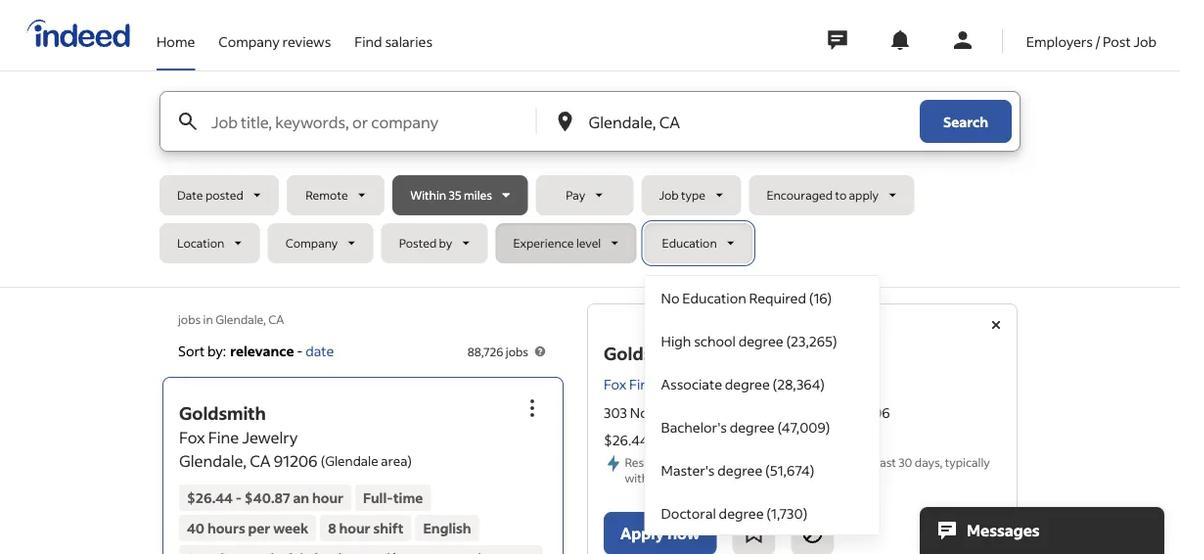 Task type: vqa. For each thing, say whether or not it's contained in the screenshot.
the 91206 to the bottom
yes



Task type: describe. For each thing, give the bounding box(es) containing it.
job type
[[659, 187, 706, 203]]

303 north jackson street, glendale, ca 91206
[[604, 404, 891, 421]]

encouraged
[[767, 187, 833, 203]]

in inside responded to 75% or more applications in the past 30 days, typically within 1 day.
[[840, 454, 850, 469]]

apply
[[849, 187, 879, 203]]

91206 for goldsmith
[[274, 451, 318, 471]]

north
[[630, 404, 668, 421]]

experience level button
[[496, 223, 637, 263]]

2 vertical spatial hour
[[339, 519, 371, 537]]

messages button
[[920, 507, 1165, 554]]

posted by
[[399, 235, 452, 251]]

ca for goldsmith
[[250, 451, 271, 471]]

0 horizontal spatial time
[[393, 489, 423, 507]]

to for 75%
[[689, 454, 701, 469]]

goldsmith for goldsmith
[[604, 342, 692, 365]]

the
[[853, 454, 871, 469]]

date posted
[[177, 187, 244, 203]]

company reviews
[[219, 32, 331, 50]]

1 horizontal spatial fine
[[630, 375, 657, 393]]

notifications unread count 0 image
[[889, 28, 912, 52]]

posted by button
[[382, 223, 488, 263]]

hour for $26.44 - $40.87 an hour
[[312, 489, 344, 507]]

menu containing no education required (16)
[[645, 275, 881, 536]]

associate degree (28,364) link
[[646, 362, 880, 405]]

40
[[187, 519, 205, 537]]

goldsmith button
[[179, 402, 266, 424]]

not interested image
[[801, 522, 825, 545]]

date posted button
[[160, 175, 279, 215]]

days,
[[915, 454, 943, 469]]

type
[[681, 187, 706, 203]]

75%
[[703, 454, 725, 469]]

degree for (28,364)
[[725, 375, 770, 393]]

area
[[381, 452, 408, 469]]

ca for 303
[[831, 404, 850, 421]]

required
[[750, 289, 807, 306]]

no education required (16)
[[661, 289, 832, 306]]

remote
[[306, 187, 348, 203]]

(16)
[[809, 289, 832, 306]]

91206 for 303
[[852, 404, 891, 421]]

employers / post job
[[1027, 32, 1157, 50]]

location button
[[160, 223, 260, 263]]

within
[[625, 471, 659, 486]]

88,726
[[468, 344, 504, 359]]

find
[[355, 32, 382, 50]]

Edit location text field
[[585, 92, 881, 151]]

(23,265)
[[787, 332, 838, 350]]

close job details image
[[985, 313, 1008, 337]]

search button
[[920, 100, 1012, 143]]

$40.87 for $26.44 - $40.87 an hour
[[245, 489, 290, 507]]

pay button
[[536, 175, 634, 215]]

30
[[899, 454, 913, 469]]

bachelor's
[[661, 418, 727, 436]]

- left the date link
[[297, 342, 303, 359]]

job actions menu is collapsed image
[[521, 396, 544, 420]]

school
[[694, 332, 736, 350]]

within 35 miles
[[410, 187, 493, 203]]

job type button
[[642, 175, 742, 215]]

(28,364)
[[773, 375, 825, 393]]

company reviews link
[[219, 0, 331, 67]]

company button
[[268, 223, 374, 263]]

master's degree (51,674) link
[[646, 448, 880, 491]]

relevance
[[230, 342, 294, 359]]

$26.44 - $40.87 an hour
[[187, 489, 344, 507]]

1 vertical spatial full-
[[363, 489, 394, 507]]

1 horizontal spatial jewelry
[[659, 375, 708, 393]]

bachelor's degree (47,009)
[[661, 418, 831, 436]]

full-time
[[363, 489, 423, 507]]

fox fine jewelry link
[[604, 374, 726, 395]]

master's degree (51,674)
[[661, 461, 815, 479]]

salaries
[[385, 32, 433, 50]]

associate
[[661, 375, 723, 393]]

35
[[449, 187, 462, 203]]

0 horizontal spatial jobs
[[178, 311, 201, 327]]

jewelry inside goldsmith fox fine jewelry glendale, ca 91206 ( glendale area )
[[242, 427, 298, 447]]

per
[[248, 519, 271, 537]]

home link
[[157, 0, 195, 67]]

encouraged to apply button
[[749, 175, 915, 215]]

$26.44 for $26.44 - $40.87 an hour - full-time
[[604, 431, 649, 449]]

apply
[[621, 523, 665, 543]]

fox inside goldsmith fox fine jewelry glendale, ca 91206 ( glendale area )
[[179, 427, 205, 447]]

(47,009)
[[778, 418, 831, 436]]

remote button
[[287, 175, 385, 215]]

past
[[873, 454, 897, 469]]

an for $26.44 - $40.87 an hour
[[293, 489, 310, 507]]

education inside popup button
[[662, 235, 717, 251]]

encouraged to apply
[[767, 187, 879, 203]]

miles
[[464, 187, 493, 203]]

high school degree (23,265) link
[[646, 319, 880, 362]]

level
[[577, 235, 601, 251]]

english
[[423, 519, 472, 537]]

week
[[273, 519, 309, 537]]

hours
[[207, 519, 246, 537]]

jobs in glendale, ca
[[178, 311, 284, 327]]

degree for (51,674)
[[718, 461, 763, 479]]

master's
[[661, 461, 715, 479]]

find salaries
[[355, 32, 433, 50]]



Task type: locate. For each thing, give the bounding box(es) containing it.
ca
[[269, 311, 284, 327], [831, 404, 850, 421], [250, 451, 271, 471]]

0 vertical spatial full-
[[773, 431, 801, 449]]

- up 40 hours per week
[[236, 489, 242, 507]]

0 vertical spatial jewelry
[[659, 375, 708, 393]]

education up school
[[683, 289, 747, 306]]

0 horizontal spatial company
[[219, 32, 280, 50]]

menu
[[645, 275, 881, 536]]

(51,674)
[[766, 461, 815, 479]]

hour for $26.44 - $40.87 an hour - full-time
[[727, 431, 757, 449]]

1 horizontal spatial jobs
[[506, 344, 529, 359]]

303
[[604, 404, 628, 421]]

0 vertical spatial $40.87
[[660, 431, 705, 449]]

company for company
[[286, 235, 338, 251]]

0 horizontal spatial fine
[[208, 427, 239, 447]]

- up responded
[[652, 431, 658, 449]]

0 horizontal spatial goldsmith
[[179, 402, 266, 424]]

0 horizontal spatial job
[[659, 187, 679, 203]]

(
[[321, 452, 325, 469]]

1 vertical spatial glendale,
[[769, 404, 828, 421]]

91206 inside goldsmith fox fine jewelry glendale, ca 91206 ( glendale area )
[[274, 451, 318, 471]]

find salaries link
[[355, 0, 433, 67]]

jobs up the sort
[[178, 311, 201, 327]]

fine
[[630, 375, 657, 393], [208, 427, 239, 447]]

to inside responded to 75% or more applications in the past 30 days, typically within 1 day.
[[689, 454, 701, 469]]

by:
[[208, 342, 226, 359]]

experience
[[514, 235, 574, 251]]

in up by:
[[203, 311, 213, 327]]

$26.44 down '303'
[[604, 431, 649, 449]]

save this job image
[[743, 522, 766, 545]]

messages
[[967, 520, 1040, 540]]

full- up applications
[[773, 431, 801, 449]]

pay
[[566, 187, 586, 203]]

post
[[1104, 32, 1131, 50]]

1
[[661, 471, 666, 486]]

responded to 75% or more applications in the past 30 days, typically within 1 day.
[[625, 454, 991, 486]]

degree
[[739, 332, 784, 350], [725, 375, 770, 393], [730, 418, 775, 436], [718, 461, 763, 479], [719, 504, 764, 522]]

0 vertical spatial goldsmith
[[604, 342, 692, 365]]

company down remote on the top left of page
[[286, 235, 338, 251]]

time up applications
[[801, 431, 830, 449]]

1 vertical spatial an
[[293, 489, 310, 507]]

time up shift
[[393, 489, 423, 507]]

glendale, for goldsmith
[[179, 451, 247, 471]]

$40.87 up master's
[[660, 431, 705, 449]]

2 vertical spatial ca
[[250, 451, 271, 471]]

none search field containing search
[[160, 91, 1021, 536]]

$26.44 up 40 on the bottom of the page
[[187, 489, 233, 507]]

ca inside goldsmith fox fine jewelry glendale, ca 91206 ( glendale area )
[[250, 451, 271, 471]]

fox
[[604, 375, 627, 393], [179, 427, 205, 447]]

1 vertical spatial fox
[[179, 427, 205, 447]]

1 horizontal spatial an
[[708, 431, 724, 449]]

glendale, down (28,364)
[[769, 404, 828, 421]]

education inside menu
[[683, 289, 747, 306]]

1 horizontal spatial fox
[[604, 375, 627, 393]]

job
[[1134, 32, 1157, 50], [659, 187, 679, 203]]

1 vertical spatial $40.87
[[245, 489, 290, 507]]

degree for (47,009)
[[730, 418, 775, 436]]

within 35 miles button
[[393, 175, 528, 215]]

goldsmith up fox fine jewelry
[[604, 342, 692, 365]]

jackson
[[671, 404, 722, 421]]

or
[[727, 454, 739, 469]]

8
[[328, 519, 336, 537]]

ca up relevance
[[269, 311, 284, 327]]

8 hour shift
[[328, 519, 404, 537]]

0 vertical spatial education
[[662, 235, 717, 251]]

1 vertical spatial job
[[659, 187, 679, 203]]

associate degree (28,364)
[[661, 375, 825, 393]]

1 vertical spatial time
[[393, 489, 423, 507]]

date
[[177, 187, 203, 203]]

glendale, inside goldsmith fox fine jewelry glendale, ca 91206 ( glendale area )
[[179, 451, 247, 471]]

typically
[[946, 454, 991, 469]]

$40.87 up per
[[245, 489, 290, 507]]

1 vertical spatial fine
[[208, 427, 239, 447]]

$40.87 for $26.44 - $40.87 an hour - full-time
[[660, 431, 705, 449]]

fox fine jewelry
[[604, 375, 708, 393]]

company inside "popup button"
[[286, 235, 338, 251]]

0 vertical spatial in
[[203, 311, 213, 327]]

posted
[[206, 187, 244, 203]]

to inside popup button
[[836, 187, 847, 203]]

0 horizontal spatial jewelry
[[242, 427, 298, 447]]

more
[[741, 454, 770, 469]]

hour up 8
[[312, 489, 344, 507]]

jobs left help icon
[[506, 344, 529, 359]]

0 vertical spatial to
[[836, 187, 847, 203]]

1 horizontal spatial job
[[1134, 32, 1157, 50]]

an up 75%
[[708, 431, 724, 449]]

1 vertical spatial goldsmith
[[179, 402, 266, 424]]

ca up the $26.44 - $40.87 an hour
[[250, 451, 271, 471]]

0 horizontal spatial an
[[293, 489, 310, 507]]

by
[[439, 235, 452, 251]]

0 vertical spatial 91206
[[852, 404, 891, 421]]

doctoral degree (1,730) link
[[646, 491, 880, 535]]

fine up "north"
[[630, 375, 657, 393]]

goldsmith
[[604, 342, 692, 365], [179, 402, 266, 424]]

1 vertical spatial to
[[689, 454, 701, 469]]

shift
[[373, 519, 404, 537]]

1 horizontal spatial company
[[286, 235, 338, 251]]

degree for (1,730)
[[719, 504, 764, 522]]

sort by: relevance - date
[[178, 342, 334, 359]]

0 vertical spatial glendale,
[[216, 311, 266, 327]]

date link
[[306, 342, 334, 359]]

education button
[[645, 223, 753, 263]]

1 vertical spatial $26.44
[[187, 489, 233, 507]]

glendale, for 303
[[769, 404, 828, 421]]

no
[[661, 289, 680, 306]]

applications
[[772, 454, 838, 469]]

jewelry up the jackson
[[659, 375, 708, 393]]

91206 up "the"
[[852, 404, 891, 421]]

in left "the"
[[840, 454, 850, 469]]

glendale, down "goldsmith" button
[[179, 451, 247, 471]]

-
[[297, 342, 303, 359], [652, 431, 658, 449], [764, 431, 770, 449], [236, 489, 242, 507]]

91206 left (
[[274, 451, 318, 471]]

1 horizontal spatial $40.87
[[660, 431, 705, 449]]

help icon image
[[533, 344, 548, 359]]

1 vertical spatial in
[[840, 454, 850, 469]]

1 horizontal spatial 91206
[[852, 404, 891, 421]]

apply now button
[[604, 512, 717, 554]]

job inside 'link'
[[1134, 32, 1157, 50]]

$40.87
[[660, 431, 705, 449], [245, 489, 290, 507]]

education down job type popup button
[[662, 235, 717, 251]]

experience level
[[514, 235, 601, 251]]

0 vertical spatial fox
[[604, 375, 627, 393]]

goldsmith for goldsmith fox fine jewelry glendale, ca 91206 ( glendale area )
[[179, 402, 266, 424]]

1 vertical spatial jewelry
[[242, 427, 298, 447]]

0 horizontal spatial fox
[[179, 427, 205, 447]]

88,726 jobs
[[468, 344, 529, 359]]

1 vertical spatial education
[[683, 289, 747, 306]]

apply now
[[621, 523, 700, 543]]

1 horizontal spatial goldsmith
[[604, 342, 692, 365]]

company left reviews
[[219, 32, 280, 50]]

0 horizontal spatial 91206
[[274, 451, 318, 471]]

day.
[[669, 471, 690, 486]]

fine inside goldsmith fox fine jewelry glendale, ca 91206 ( glendale area )
[[208, 427, 239, 447]]

glendale
[[325, 452, 379, 469]]

in
[[203, 311, 213, 327], [840, 454, 850, 469]]

goldsmith down by:
[[179, 402, 266, 424]]

1 horizontal spatial $26.44
[[604, 431, 649, 449]]

to for apply
[[836, 187, 847, 203]]

fox down "goldsmith" button
[[179, 427, 205, 447]]

1 horizontal spatial to
[[836, 187, 847, 203]]

ca right (47,009)
[[831, 404, 850, 421]]

search: Job title, keywords, or company text field
[[208, 92, 535, 151]]

1 horizontal spatial time
[[801, 431, 830, 449]]

1 vertical spatial company
[[286, 235, 338, 251]]

1 horizontal spatial in
[[840, 454, 850, 469]]

0 horizontal spatial $40.87
[[245, 489, 290, 507]]

glendale, up 'sort by: relevance - date' at left
[[216, 311, 266, 327]]

to
[[836, 187, 847, 203], [689, 454, 701, 469]]

doctoral degree (1,730)
[[661, 504, 808, 522]]

job left type
[[659, 187, 679, 203]]

jewelry down "goldsmith" button
[[242, 427, 298, 447]]

2 vertical spatial glendale,
[[179, 451, 247, 471]]

0 vertical spatial time
[[801, 431, 830, 449]]

account image
[[951, 28, 975, 52]]

hour right 8
[[339, 519, 371, 537]]

$26.44 for $26.44 - $40.87 an hour
[[187, 489, 233, 507]]

company for company reviews
[[219, 32, 280, 50]]

1 vertical spatial hour
[[312, 489, 344, 507]]

now
[[668, 523, 700, 543]]

None search field
[[160, 91, 1021, 536]]

1 vertical spatial ca
[[831, 404, 850, 421]]

$26.44 - $40.87 an hour - full-time
[[604, 431, 830, 449]]

0 horizontal spatial in
[[203, 311, 213, 327]]

0 vertical spatial an
[[708, 431, 724, 449]]

posted
[[399, 235, 437, 251]]

0 horizontal spatial full-
[[363, 489, 394, 507]]

an for $26.44 - $40.87 an hour - full-time
[[708, 431, 724, 449]]

jobs
[[178, 311, 201, 327], [506, 344, 529, 359]]

- up more
[[764, 431, 770, 449]]

0 vertical spatial ca
[[269, 311, 284, 327]]

1 vertical spatial 91206
[[274, 451, 318, 471]]

bachelor's degree (47,009) link
[[646, 405, 880, 448]]

0 horizontal spatial $26.44
[[187, 489, 233, 507]]

responded
[[625, 454, 687, 469]]

within
[[410, 187, 447, 203]]

messages unread count 0 image
[[825, 21, 851, 60]]

fine down "goldsmith" button
[[208, 427, 239, 447]]

no education required (16) link
[[646, 276, 880, 319]]

home
[[157, 32, 195, 50]]

hour up or
[[727, 431, 757, 449]]

goldsmith inside goldsmith fox fine jewelry glendale, ca 91206 ( glendale area )
[[179, 402, 266, 424]]

0 vertical spatial hour
[[727, 431, 757, 449]]

search
[[944, 113, 989, 130]]

an up 'week'
[[293, 489, 310, 507]]

0 vertical spatial $26.44
[[604, 431, 649, 449]]

to left apply
[[836, 187, 847, 203]]

0 vertical spatial jobs
[[178, 311, 201, 327]]

0 vertical spatial company
[[219, 32, 280, 50]]

street,
[[725, 404, 767, 421]]

1 vertical spatial jobs
[[506, 344, 529, 359]]

0 vertical spatial fine
[[630, 375, 657, 393]]

0 horizontal spatial to
[[689, 454, 701, 469]]

)
[[408, 452, 412, 469]]

full- up shift
[[363, 489, 394, 507]]

fox up '303'
[[604, 375, 627, 393]]

high
[[661, 332, 692, 350]]

job right post
[[1134, 32, 1157, 50]]

glendale,
[[216, 311, 266, 327], [769, 404, 828, 421], [179, 451, 247, 471]]

(1,730)
[[767, 504, 808, 522]]

location
[[177, 235, 225, 251]]

1 horizontal spatial full-
[[773, 431, 801, 449]]

to left 75%
[[689, 454, 701, 469]]

0 vertical spatial job
[[1134, 32, 1157, 50]]

job inside popup button
[[659, 187, 679, 203]]



